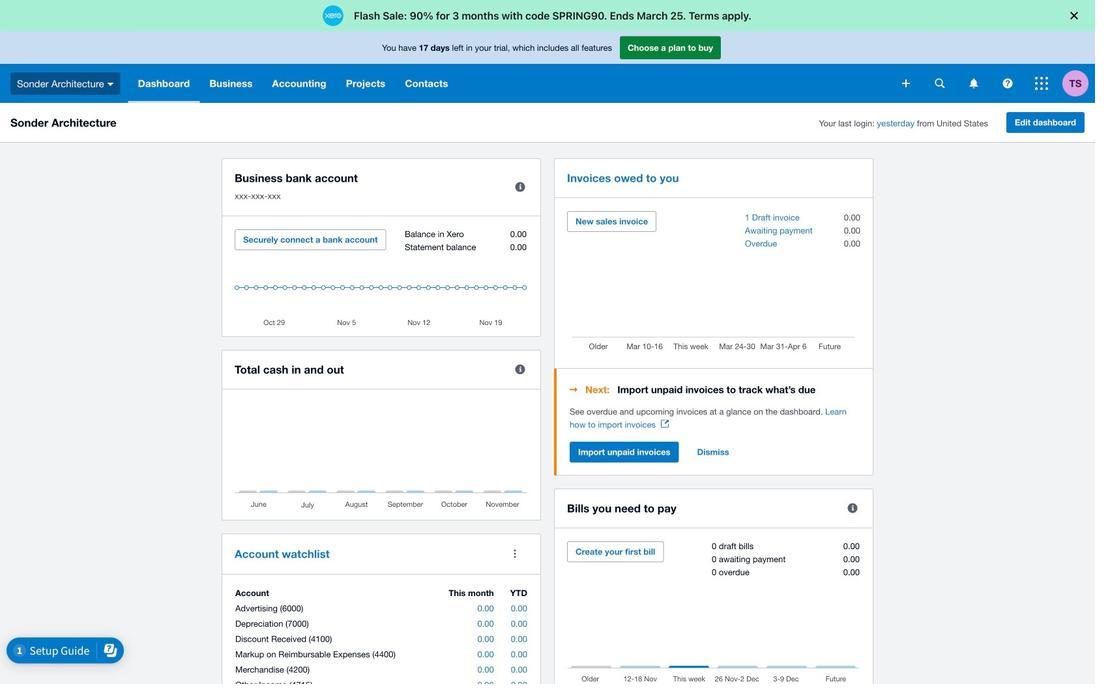 Task type: vqa. For each thing, say whether or not it's contained in the screenshot.
svg image
yes



Task type: describe. For each thing, give the bounding box(es) containing it.
2 svg image from the left
[[1003, 79, 1013, 88]]

empty state bank feed widget with a tooltip explaining the feature. includes a 'securely connect a bank account' button and a data-less flat line graph marking four weekly dates, indicating future account balance tracking. image
[[235, 230, 528, 327]]



Task type: locate. For each thing, give the bounding box(es) containing it.
1 horizontal spatial svg image
[[1003, 79, 1013, 88]]

heading
[[570, 382, 861, 398]]

accounts watchlist options image
[[502, 541, 528, 567]]

dialog
[[0, 0, 1095, 31]]

panel body document
[[570, 406, 861, 432], [570, 406, 861, 432]]

empty state widget for the total cash in and out feature, displaying a column graph summarising bank transaction data as total money in versus total money out across all connected bank accounts, enabling a visual comparison of the two amounts. image
[[235, 403, 528, 511]]

banner
[[0, 31, 1095, 103]]

1 svg image from the left
[[935, 79, 945, 88]]

svg image
[[935, 79, 945, 88], [1003, 79, 1013, 88]]

0 horizontal spatial svg image
[[935, 79, 945, 88]]

svg image
[[1035, 77, 1048, 90], [970, 79, 978, 88], [902, 80, 910, 87], [107, 83, 114, 86]]

empty state of the bills widget with a 'create your first bill' button and an unpopulated column graph. image
[[567, 542, 861, 685]]

opens in a new tab image
[[661, 420, 669, 428]]



